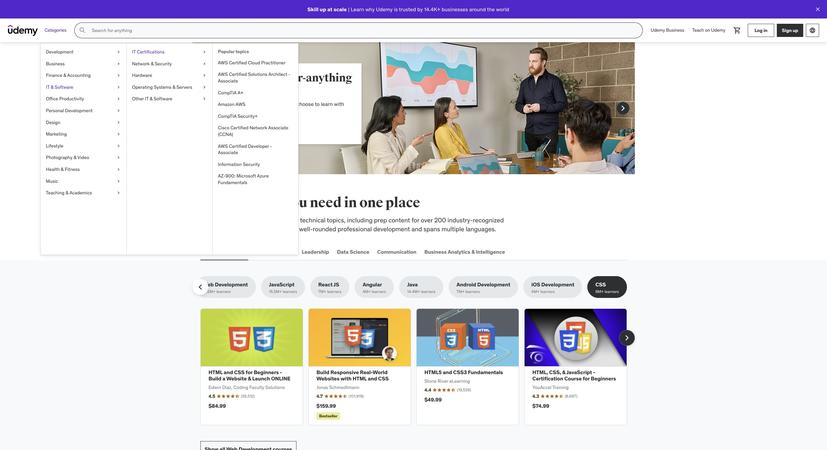 Task type: locate. For each thing, give the bounding box(es) containing it.
xsmall image for health & fitness
[[116, 166, 121, 173]]

xsmall image inside the design link
[[116, 119, 121, 126]]

for right course
[[583, 376, 590, 382]]

0 horizontal spatial a
[[223, 376, 225, 382]]

4 learners from the left
[[372, 289, 386, 294]]

lifestyle
[[46, 143, 63, 149]]

xsmall image for it & software
[[116, 84, 121, 91]]

xsmall image inside it & software link
[[116, 84, 121, 91]]

1 vertical spatial comptia
[[218, 113, 237, 119]]

security up 'microsoft'
[[243, 161, 260, 167]]

1 vertical spatial up
[[793, 27, 799, 33]]

teaching
[[46, 190, 64, 196]]

recognized
[[473, 216, 504, 224]]

science
[[350, 249, 370, 255]]

fundamentals down "900:"
[[218, 180, 247, 186]]

xsmall image for other it & software
[[202, 96, 207, 102]]

software inside it & software link
[[55, 84, 73, 90]]

fundamentals inside az-900: microsoft azure fundamentals
[[218, 180, 247, 186]]

certifications inside button
[[260, 249, 294, 255]]

comptia security+ link
[[213, 111, 298, 122]]

xsmall image for hardware
[[202, 72, 207, 79]]

information security
[[218, 161, 260, 167]]

log in
[[755, 27, 768, 33]]

carousel element containing build ready-for-anything teams
[[192, 42, 635, 174]]

lifestyle link
[[41, 140, 127, 152]]

0 horizontal spatial javascript
[[269, 282, 295, 288]]

14.4k+
[[424, 6, 441, 12]]

1 horizontal spatial in
[[764, 27, 768, 33]]

1 horizontal spatial network
[[250, 125, 267, 131]]

aws certified solutions architect - associate
[[218, 71, 290, 84]]

html left website
[[209, 369, 223, 376]]

7 learners from the left
[[541, 289, 555, 294]]

0 vertical spatial a
[[250, 125, 253, 132]]

7m+ inside react js 7m+ learners
[[318, 289, 326, 294]]

- right launch at the left bottom
[[280, 369, 282, 376]]

xsmall image inside it certifications link
[[202, 49, 207, 55]]

0 horizontal spatial certifications
[[137, 49, 165, 55]]

2 7m+ from the left
[[457, 289, 465, 294]]

a left website
[[223, 376, 225, 382]]

skill
[[308, 6, 319, 12]]

0 vertical spatial associate
[[218, 78, 238, 84]]

the left world
[[487, 6, 495, 12]]

javascript
[[269, 282, 295, 288], [567, 369, 592, 376]]

xsmall image inside teaching & academics link
[[116, 190, 121, 196]]

udemy image
[[8, 25, 38, 36]]

- right course
[[593, 369, 596, 376]]

0 horizontal spatial for
[[246, 369, 253, 376]]

react
[[318, 282, 333, 288]]

comptia up see in the left top of the page
[[218, 90, 237, 96]]

marketing
[[46, 131, 67, 137]]

supports
[[273, 225, 298, 233]]

teach on udemy
[[693, 27, 726, 33]]

xsmall image inside the 'development' link
[[116, 49, 121, 55]]

health & fitness link
[[41, 164, 127, 176]]

development down office productivity link
[[65, 108, 93, 114]]

html left world
[[353, 376, 367, 382]]

& right analytics
[[472, 249, 475, 255]]

business down "spans"
[[425, 249, 447, 255]]

build inside build responsive real-world websites with html and css
[[317, 369, 329, 376]]

next image for carousel element containing build ready-for-anything teams
[[618, 103, 628, 114]]

aws certified developer - associate
[[218, 143, 272, 156]]

up right the sign
[[793, 27, 799, 33]]

0 vertical spatial to
[[315, 101, 320, 107]]

xsmall image inside finance & accounting link
[[116, 72, 121, 79]]

ios development 4m+ learners
[[532, 282, 575, 294]]

1 horizontal spatial software
[[154, 96, 172, 102]]

xsmall image inside marketing link
[[116, 131, 121, 138]]

with inside build ready-for-anything teams see why leading organizations choose to learn with udemy business.
[[334, 101, 344, 107]]

accounting
[[67, 72, 91, 78]]

learn
[[321, 101, 333, 107]]

0 horizontal spatial build
[[209, 376, 221, 382]]

4m+ inside 'angular 4m+ learners'
[[363, 289, 371, 294]]

aws inside aws certified solutions architect - associate
[[218, 71, 228, 77]]

2 horizontal spatial business
[[666, 27, 685, 33]]

2 comptia from the top
[[218, 113, 237, 119]]

1 horizontal spatial up
[[793, 27, 799, 33]]

1 vertical spatial with
[[341, 376, 352, 382]]

& left launch at the left bottom
[[248, 376, 251, 382]]

teach
[[693, 27, 704, 33]]

ready-
[[254, 71, 287, 85]]

build left website
[[209, 376, 221, 382]]

0 horizontal spatial css
[[234, 369, 245, 376]]

skills up supports
[[278, 216, 292, 224]]

associate up information
[[218, 150, 238, 156]]

a
[[250, 125, 253, 132], [223, 376, 225, 382]]

1 horizontal spatial fundamentals
[[468, 369, 503, 376]]

& right the finance
[[63, 72, 66, 78]]

build inside build ready-for-anything teams see why leading organizations choose to learn with udemy business.
[[224, 71, 252, 85]]

css inside html and css for beginners - build a website & launch online
[[234, 369, 245, 376]]

solutions
[[248, 71, 268, 77]]

carousel element
[[192, 42, 635, 174], [200, 309, 635, 426]]

xsmall image inside office productivity link
[[116, 96, 121, 102]]

with right learn
[[334, 101, 344, 107]]

it certifications inside it certifications button
[[255, 249, 294, 255]]

1 4m+ from the left
[[363, 289, 371, 294]]

xsmall image for business
[[116, 61, 121, 67]]

it right other
[[145, 96, 149, 102]]

learners inside web development 12.2m+ learners
[[217, 289, 231, 294]]

0 horizontal spatial fundamentals
[[218, 180, 247, 186]]

0 vertical spatial the
[[487, 6, 495, 12]]

request a demo link
[[224, 120, 272, 136]]

0 vertical spatial why
[[366, 6, 375, 12]]

beginners inside html, css, & javascript - certification course for beginners
[[591, 376, 616, 382]]

developer
[[248, 143, 269, 149]]

html and css for beginners - build a website & launch online link
[[209, 369, 291, 382]]

languages.
[[466, 225, 496, 233]]

certification
[[533, 376, 564, 382]]

build
[[224, 71, 252, 85], [317, 369, 329, 376], [209, 376, 221, 382]]

8 learners from the left
[[605, 289, 619, 294]]

skills
[[246, 195, 281, 211], [278, 216, 292, 224]]

build for websites
[[317, 369, 329, 376]]

- inside aws certified solutions architect - associate
[[288, 71, 290, 77]]

communication button
[[376, 244, 418, 260]]

- right architect
[[288, 71, 290, 77]]

software up the office productivity
[[55, 84, 73, 90]]

1 learners from the left
[[217, 289, 231, 294]]

certifications
[[137, 49, 165, 55], [260, 249, 294, 255]]

business up the finance
[[46, 61, 65, 67]]

aws up the comptia a+ at the left of page
[[218, 71, 228, 77]]

professional
[[338, 225, 372, 233]]

security down it certifications link at the left top of page
[[155, 61, 172, 67]]

0 vertical spatial web
[[202, 249, 213, 255]]

1 vertical spatial web
[[203, 282, 214, 288]]

xsmall image inside network & security link
[[202, 61, 207, 67]]

analytics
[[448, 249, 471, 255]]

why right learn
[[366, 6, 375, 12]]

0 vertical spatial software
[[55, 84, 73, 90]]

aws inside aws certified developer - associate
[[218, 143, 228, 149]]

spans
[[424, 225, 440, 233]]

aws for aws certified developer - associate
[[218, 143, 228, 149]]

android development 7m+ learners
[[457, 282, 511, 294]]

0 vertical spatial network
[[132, 61, 150, 67]]

up
[[320, 6, 326, 12], [793, 27, 799, 33]]

xsmall image for design
[[116, 119, 121, 126]]

html, css, & javascript - certification course for beginners
[[533, 369, 616, 382]]

1 horizontal spatial business
[[425, 249, 447, 255]]

1 horizontal spatial it certifications
[[255, 249, 294, 255]]

xsmall image for it certifications
[[202, 49, 207, 55]]

development for web development 12.2m+ learners
[[215, 282, 248, 288]]

well-
[[299, 225, 313, 233]]

web inside button
[[202, 249, 213, 255]]

web up 12.2m+
[[203, 282, 214, 288]]

7m+ inside android development 7m+ learners
[[457, 289, 465, 294]]

1 vertical spatial in
[[344, 195, 357, 211]]

- right developer
[[270, 143, 272, 149]]

certified inside aws certified solutions architect - associate
[[229, 71, 247, 77]]

1 horizontal spatial html
[[353, 376, 367, 382]]

xsmall image for marketing
[[116, 131, 121, 138]]

3 learners from the left
[[327, 289, 342, 294]]

0 horizontal spatial 4m+
[[363, 289, 371, 294]]

learners
[[217, 289, 231, 294], [283, 289, 297, 294], [327, 289, 342, 294], [372, 289, 386, 294], [421, 289, 436, 294], [466, 289, 480, 294], [541, 289, 555, 294], [605, 289, 619, 294]]

xsmall image inside other it & software link
[[202, 96, 207, 102]]

1 vertical spatial why
[[235, 101, 244, 107]]

build ready-for-anything teams see why leading organizations choose to learn with udemy business.
[[224, 71, 352, 115]]

up for skill
[[320, 6, 326, 12]]

css left launch at the left bottom
[[234, 369, 245, 376]]

1 horizontal spatial security
[[243, 161, 260, 167]]

css up 9m+
[[596, 282, 606, 288]]

xsmall image inside hardware link
[[202, 72, 207, 79]]

0 horizontal spatial to
[[293, 216, 299, 224]]

associate
[[218, 78, 238, 84], [268, 125, 288, 131], [218, 150, 238, 156]]

javascript 15.5m+ learners
[[269, 282, 297, 294]]

2 vertical spatial business
[[425, 249, 447, 255]]

1 vertical spatial the
[[222, 195, 243, 211]]

1 horizontal spatial 4m+
[[532, 289, 540, 294]]

certified down comptia security+ at the left
[[231, 125, 249, 131]]

css right real-
[[378, 376, 389, 382]]

beginners right course
[[591, 376, 616, 382]]

android
[[457, 282, 476, 288]]

development link
[[41, 46, 127, 58]]

for
[[412, 216, 420, 224], [246, 369, 253, 376], [583, 376, 590, 382]]

0 vertical spatial security
[[155, 61, 172, 67]]

4m+ down the ios
[[532, 289, 540, 294]]

0 vertical spatial comptia
[[218, 90, 237, 96]]

0 horizontal spatial business
[[46, 61, 65, 67]]

0 vertical spatial it certifications
[[132, 49, 165, 55]]

close image
[[815, 6, 822, 13]]

0 horizontal spatial html
[[209, 369, 223, 376]]

certified down (ccna)
[[229, 143, 247, 149]]

aws down (ccna)
[[218, 143, 228, 149]]

xsmall image inside business link
[[116, 61, 121, 67]]

in up including
[[344, 195, 357, 211]]

it certifications down supports
[[255, 249, 294, 255]]

javascript inside html, css, & javascript - certification course for beginners
[[567, 369, 592, 376]]

xsmall image for music
[[116, 178, 121, 185]]

learners inside android development 7m+ learners
[[466, 289, 480, 294]]

aws certified solutions architect - associate link
[[213, 69, 298, 87]]

associate up the comptia a+ at the left of page
[[218, 78, 238, 84]]

0 horizontal spatial software
[[55, 84, 73, 90]]

1 vertical spatial javascript
[[567, 369, 592, 376]]

build up a+
[[224, 71, 252, 85]]

& left video at left top
[[74, 155, 76, 161]]

5 learners from the left
[[421, 289, 436, 294]]

beginners right website
[[254, 369, 279, 376]]

1 horizontal spatial the
[[487, 6, 495, 12]]

0 vertical spatial carousel element
[[192, 42, 635, 174]]

7m+ for android development
[[457, 289, 465, 294]]

1 horizontal spatial javascript
[[567, 369, 592, 376]]

covering
[[200, 216, 225, 224]]

1 vertical spatial it certifications
[[255, 249, 294, 255]]

certified for solutions
[[229, 71, 247, 77]]

4m+ down "angular"
[[363, 289, 371, 294]]

sign
[[782, 27, 792, 33]]

1 horizontal spatial certifications
[[260, 249, 294, 255]]

7m+ down android
[[457, 289, 465, 294]]

xsmall image for teaching & academics
[[116, 190, 121, 196]]

web inside web development 12.2m+ learners
[[203, 282, 214, 288]]

it certifications link
[[127, 46, 212, 58]]

to up supports
[[293, 216, 299, 224]]

associate right demo
[[268, 125, 288, 131]]

development inside web development 12.2m+ learners
[[215, 282, 248, 288]]

javascript right css,
[[567, 369, 592, 376]]

0 horizontal spatial why
[[235, 101, 244, 107]]

2 learners from the left
[[283, 289, 297, 294]]

xsmall image for personal development
[[116, 108, 121, 114]]

0 vertical spatial up
[[320, 6, 326, 12]]

xsmall image inside health & fitness link
[[116, 166, 121, 173]]

all the skills you need in one place
[[200, 195, 420, 211]]

software inside other it & software link
[[154, 96, 172, 102]]

aws down popular
[[218, 60, 228, 66]]

certified up teams
[[229, 71, 247, 77]]

it down the catalog
[[255, 249, 259, 255]]

build left responsive
[[317, 369, 329, 376]]

xsmall image for network & security
[[202, 61, 207, 67]]

aws certified cloud practitioner link
[[213, 57, 298, 69]]

finance
[[46, 72, 62, 78]]

software down systems
[[154, 96, 172, 102]]

& inside html, css, & javascript - certification course for beginners
[[562, 369, 566, 376]]

comptia
[[218, 90, 237, 96], [218, 113, 237, 119]]

& inside html and css for beginners - build a website & launch online
[[248, 376, 251, 382]]

skills up workplace at top
[[246, 195, 281, 211]]

udemy
[[376, 6, 393, 12], [651, 27, 665, 33], [712, 27, 726, 33], [224, 108, 241, 115]]

1 comptia from the top
[[218, 90, 237, 96]]

& inside button
[[472, 249, 475, 255]]

xsmall image for development
[[116, 49, 121, 55]]

web down certifications,
[[202, 249, 213, 255]]

0 horizontal spatial security
[[155, 61, 172, 67]]

html inside build responsive real-world websites with html and css
[[353, 376, 367, 382]]

for-
[[287, 71, 306, 85]]

2 horizontal spatial for
[[583, 376, 590, 382]]

build for teams
[[224, 71, 252, 85]]

1 vertical spatial business
[[46, 61, 65, 67]]

why
[[366, 6, 375, 12], [235, 101, 244, 107]]

2 4m+ from the left
[[532, 289, 540, 294]]

Search for anything text field
[[91, 25, 635, 36]]

xsmall image inside 'personal development' link
[[116, 108, 121, 114]]

certifications up the 'network & security'
[[137, 49, 165, 55]]

for inside html, css, & javascript - certification course for beginners
[[583, 376, 590, 382]]

1 vertical spatial fundamentals
[[468, 369, 503, 376]]

1 vertical spatial certifications
[[260, 249, 294, 255]]

learners inside react js 7m+ learners
[[327, 289, 342, 294]]

xsmall image inside music link
[[116, 178, 121, 185]]

angular 4m+ learners
[[363, 282, 386, 294]]

next image
[[618, 103, 628, 114], [622, 333, 632, 343]]

xsmall image inside the operating systems & servers link
[[202, 84, 207, 91]]

productivity
[[59, 96, 84, 102]]

it certifications button
[[254, 244, 295, 260]]

development for web development
[[214, 249, 247, 255]]

industry-
[[448, 216, 473, 224]]

development inside button
[[214, 249, 247, 255]]

business left teach
[[666, 27, 685, 33]]

learners inside ios development 4m+ learners
[[541, 289, 555, 294]]

1 vertical spatial a
[[223, 376, 225, 382]]

world
[[373, 369, 388, 376]]

7m+ down react
[[318, 289, 326, 294]]

carousel element containing html and css for beginners - build a website & launch online
[[200, 309, 635, 426]]

certified down topics
[[229, 60, 247, 66]]

network inside "cisco certified network associate (ccna)"
[[250, 125, 267, 131]]

ios
[[532, 282, 541, 288]]

1 vertical spatial skills
[[278, 216, 292, 224]]

web development
[[202, 249, 247, 255]]

xsmall image inside the "photography & video" 'link'
[[116, 155, 121, 161]]

up left at
[[320, 6, 326, 12]]

1 vertical spatial security
[[243, 161, 260, 167]]

the up critical
[[222, 195, 243, 211]]

fundamentals right css3
[[468, 369, 503, 376]]

xsmall image
[[116, 49, 121, 55], [202, 49, 207, 55], [202, 61, 207, 67], [116, 72, 121, 79], [202, 84, 207, 91], [116, 131, 121, 138], [116, 143, 121, 149], [116, 155, 121, 161], [116, 178, 121, 185]]

development right android
[[478, 282, 511, 288]]

security inside it certifications element
[[243, 161, 260, 167]]

1 horizontal spatial build
[[224, 71, 252, 85]]

0 vertical spatial next image
[[618, 103, 628, 114]]

certified for developer
[[229, 143, 247, 149]]

1 vertical spatial network
[[250, 125, 267, 131]]

personal
[[46, 108, 64, 114]]

xsmall image
[[116, 61, 121, 67], [202, 72, 207, 79], [116, 84, 121, 91], [116, 96, 121, 102], [202, 96, 207, 102], [116, 108, 121, 114], [116, 119, 121, 126], [116, 166, 121, 173], [116, 190, 121, 196]]

development up 12.2m+
[[215, 282, 248, 288]]

0 horizontal spatial 7m+
[[318, 289, 326, 294]]

4m+
[[363, 289, 371, 294], [532, 289, 540, 294]]

1 vertical spatial to
[[293, 216, 299, 224]]

over
[[421, 216, 433, 224]]

development right the ios
[[542, 282, 575, 288]]

1 horizontal spatial for
[[412, 216, 420, 224]]

fundamentals inside carousel element
[[468, 369, 503, 376]]

cisco certified network associate (ccna)
[[218, 125, 288, 137]]

critical
[[227, 216, 246, 224]]

for left online
[[246, 369, 253, 376]]

for left over
[[412, 216, 420, 224]]

certified inside "cisco certified network associate (ccna)"
[[231, 125, 249, 131]]

1 vertical spatial software
[[154, 96, 172, 102]]

in right log
[[764, 27, 768, 33]]

1 horizontal spatial css
[[378, 376, 389, 382]]

development inside ios development 4m+ learners
[[542, 282, 575, 288]]

1 vertical spatial associate
[[268, 125, 288, 131]]

1 horizontal spatial to
[[315, 101, 320, 107]]

certifications down supports
[[260, 249, 294, 255]]

aws down a+
[[236, 101, 246, 107]]

0 horizontal spatial beginners
[[254, 369, 279, 376]]

0 vertical spatial skills
[[246, 195, 281, 211]]

why inside build ready-for-anything teams see why leading organizations choose to learn with udemy business.
[[235, 101, 244, 107]]

to left learn
[[315, 101, 320, 107]]

development down certifications,
[[214, 249, 247, 255]]

2 horizontal spatial build
[[317, 369, 329, 376]]

development inside android development 7m+ learners
[[478, 282, 511, 288]]

6 learners from the left
[[466, 289, 480, 294]]

communication
[[377, 249, 417, 255]]

popular topics
[[218, 49, 249, 55]]

0 vertical spatial fundamentals
[[218, 180, 247, 186]]

xsmall image for finance & accounting
[[116, 72, 121, 79]]

on
[[705, 27, 710, 33]]

2 vertical spatial associate
[[218, 150, 238, 156]]

0 horizontal spatial up
[[320, 6, 326, 12]]

by
[[417, 6, 423, 12]]

1 horizontal spatial 7m+
[[457, 289, 465, 294]]

0 horizontal spatial it certifications
[[132, 49, 165, 55]]

place
[[386, 195, 420, 211]]

0 vertical spatial javascript
[[269, 282, 295, 288]]

2 horizontal spatial css
[[596, 282, 606, 288]]

(ccna)
[[218, 131, 233, 137]]

certified inside aws certified developer - associate
[[229, 143, 247, 149]]

up inside "link"
[[793, 27, 799, 33]]

1 7m+ from the left
[[318, 289, 326, 294]]

choose
[[297, 101, 314, 107]]

organizations
[[264, 101, 296, 107]]

0 horizontal spatial in
[[344, 195, 357, 211]]

& right css,
[[562, 369, 566, 376]]

it certifications up the 'network & security'
[[132, 49, 165, 55]]

comptia down amazon
[[218, 113, 237, 119]]

business for business analytics & intelligence
[[425, 249, 447, 255]]

with right websites
[[341, 376, 352, 382]]

course
[[565, 376, 582, 382]]

javascript up 15.5m+
[[269, 282, 295, 288]]

1 vertical spatial carousel element
[[200, 309, 635, 426]]

1 vertical spatial next image
[[622, 333, 632, 343]]

0 horizontal spatial the
[[222, 195, 243, 211]]

a left demo
[[250, 125, 253, 132]]

1 horizontal spatial why
[[366, 6, 375, 12]]

learners inside java 14.4m+ learners
[[421, 289, 436, 294]]

1 horizontal spatial beginners
[[591, 376, 616, 382]]

why right see in the left top of the page
[[235, 101, 244, 107]]

- inside aws certified developer - associate
[[270, 143, 272, 149]]

it up the 'network & security'
[[132, 49, 136, 55]]

with
[[334, 101, 344, 107], [341, 376, 352, 382]]

business inside button
[[425, 249, 447, 255]]

xsmall image inside lifestyle "link"
[[116, 143, 121, 149]]

0 vertical spatial with
[[334, 101, 344, 107]]

certified for network
[[231, 125, 249, 131]]

business analytics & intelligence button
[[423, 244, 507, 260]]



Task type: describe. For each thing, give the bounding box(es) containing it.
web for web development
[[202, 249, 213, 255]]

up for sign
[[793, 27, 799, 33]]

udemy inside 'udemy business' link
[[651, 27, 665, 33]]

az-
[[218, 173, 226, 179]]

it certifications element
[[212, 44, 298, 255]]

shopping cart with 0 items image
[[734, 26, 742, 34]]

other it & software
[[132, 96, 172, 102]]

comptia a+ link
[[213, 87, 298, 99]]

and inside covering critical workplace skills to technical topics, including prep content for over 200 industry-recognized certifications, our catalog supports well-rounded professional development and spans multiple languages.
[[412, 225, 422, 233]]

it certifications inside it certifications link
[[132, 49, 165, 55]]

teams
[[224, 84, 256, 98]]

leadership
[[302, 249, 329, 255]]

java 14.4m+ learners
[[407, 282, 436, 294]]

log in link
[[748, 24, 775, 37]]

office productivity link
[[41, 93, 127, 105]]

15.5m+
[[269, 289, 282, 294]]

leadership button
[[301, 244, 331, 260]]

teach on udemy link
[[689, 22, 730, 38]]

why for teams
[[235, 101, 244, 107]]

workplace
[[247, 216, 276, 224]]

it & software
[[46, 84, 73, 90]]

health
[[46, 166, 60, 172]]

one
[[360, 195, 383, 211]]

comptia a+
[[218, 90, 243, 96]]

html5 and css3 fundamentals link
[[425, 369, 503, 376]]

7m+ for react js
[[318, 289, 326, 294]]

to inside covering critical workplace skills to technical topics, including prep content for over 200 industry-recognized certifications, our catalog supports well-rounded professional development and spans multiple languages.
[[293, 216, 299, 224]]

intelligence
[[476, 249, 505, 255]]

1 horizontal spatial a
[[250, 125, 253, 132]]

why for |
[[366, 6, 375, 12]]

websites
[[317, 376, 340, 382]]

it up office
[[46, 84, 50, 90]]

css,
[[549, 369, 561, 376]]

demo
[[254, 125, 268, 132]]

choose a language image
[[810, 27, 816, 34]]

finance & accounting
[[46, 72, 91, 78]]

music
[[46, 178, 58, 184]]

operating systems & servers
[[132, 84, 192, 90]]

data
[[337, 249, 349, 255]]

with inside build responsive real-world websites with html and css
[[341, 376, 352, 382]]

& left servers
[[173, 84, 175, 90]]

data science button
[[336, 244, 371, 260]]

azure
[[257, 173, 269, 179]]

a+
[[238, 90, 243, 96]]

it inside button
[[255, 249, 259, 255]]

is
[[394, 6, 398, 12]]

skills inside covering critical workplace skills to technical topics, including prep content for over 200 industry-recognized certifications, our catalog supports well-rounded professional development and spans multiple languages.
[[278, 216, 292, 224]]

microsoft
[[237, 173, 256, 179]]

you
[[284, 195, 308, 211]]

request
[[228, 125, 249, 132]]

hardware
[[132, 72, 152, 78]]

architect
[[269, 71, 287, 77]]

comptia for comptia a+
[[218, 90, 237, 96]]

development for personal development
[[65, 108, 93, 114]]

udemy inside teach on udemy link
[[712, 27, 726, 33]]

xsmall image for photography & video
[[116, 155, 121, 161]]

previous image
[[195, 282, 206, 293]]

learners inside 'angular 4m+ learners'
[[372, 289, 386, 294]]

aws for aws certified cloud practitioner
[[218, 60, 228, 66]]

12.2m+
[[203, 289, 216, 294]]

az-900: microsoft azure fundamentals
[[218, 173, 269, 186]]

operating systems & servers link
[[127, 82, 212, 93]]

0 vertical spatial business
[[666, 27, 685, 33]]

business for business
[[46, 61, 65, 67]]

beginners inside html and css for beginners - build a website & launch online
[[254, 369, 279, 376]]

comptia for comptia security+
[[218, 113, 237, 119]]

servers
[[177, 84, 192, 90]]

html inside html and css for beginners - build a website & launch online
[[209, 369, 223, 376]]

systems
[[154, 84, 171, 90]]

practitioner
[[261, 60, 286, 66]]

including
[[347, 216, 373, 224]]

& up office
[[51, 84, 54, 90]]

sign up link
[[777, 24, 804, 37]]

0 vertical spatial in
[[764, 27, 768, 33]]

certified for cloud
[[229, 60, 247, 66]]

information
[[218, 161, 242, 167]]

launch
[[252, 376, 270, 382]]

log
[[755, 27, 763, 33]]

css inside css 9m+ learners
[[596, 282, 606, 288]]

next image for carousel element containing html and css for beginners - build a website & launch online
[[622, 333, 632, 343]]

& right other
[[150, 96, 153, 102]]

data science
[[337, 249, 370, 255]]

finance & accounting link
[[41, 70, 127, 82]]

marketing link
[[41, 129, 127, 140]]

xsmall image for operating systems & servers
[[202, 84, 207, 91]]

need
[[310, 195, 342, 211]]

associate inside aws certified solutions architect - associate
[[218, 78, 238, 84]]

& right teaching
[[66, 190, 68, 196]]

- inside html and css for beginners - build a website & launch online
[[280, 369, 282, 376]]

design link
[[41, 117, 127, 129]]

html and css for beginners - build a website & launch online
[[209, 369, 291, 382]]

to inside build ready-for-anything teams see why leading organizations choose to learn with udemy business.
[[315, 101, 320, 107]]

network & security link
[[127, 58, 212, 70]]

hardware link
[[127, 70, 212, 82]]

learners inside javascript 15.5m+ learners
[[283, 289, 297, 294]]

14.4m+
[[407, 289, 420, 294]]

teaching & academics link
[[41, 187, 127, 199]]

development
[[374, 225, 410, 233]]

real-
[[360, 369, 373, 376]]

- inside html, css, & javascript - certification course for beginners
[[593, 369, 596, 376]]

for inside covering critical workplace skills to technical topics, including prep content for over 200 industry-recognized certifications, our catalog supports well-rounded professional development and spans multiple languages.
[[412, 216, 420, 224]]

topic filters element
[[192, 277, 627, 298]]

associate inside "cisco certified network associate (ccna)"
[[268, 125, 288, 131]]

development for ios development 4m+ learners
[[542, 282, 575, 288]]

udemy inside build ready-for-anything teams see why leading organizations choose to learn with udemy business.
[[224, 108, 241, 115]]

|
[[348, 6, 350, 12]]

a inside html and css for beginners - build a website & launch online
[[223, 376, 225, 382]]

popular
[[218, 49, 235, 55]]

information security link
[[213, 159, 298, 171]]

technical
[[300, 216, 326, 224]]

categories button
[[41, 22, 70, 38]]

& inside 'link'
[[74, 155, 76, 161]]

4m+ inside ios development 4m+ learners
[[532, 289, 540, 294]]

learners inside css 9m+ learners
[[605, 289, 619, 294]]

and inside html and css for beginners - build a website & launch online
[[224, 369, 233, 376]]

web development 12.2m+ learners
[[203, 282, 248, 294]]

comptia security+
[[218, 113, 258, 119]]

0 vertical spatial certifications
[[137, 49, 165, 55]]

network & security
[[132, 61, 172, 67]]

website
[[226, 376, 247, 382]]

& up hardware
[[151, 61, 154, 67]]

web for web development 12.2m+ learners
[[203, 282, 214, 288]]

for inside html and css for beginners - build a website & launch online
[[246, 369, 253, 376]]

online
[[271, 376, 291, 382]]

categories
[[45, 27, 67, 33]]

associate inside aws certified developer - associate
[[218, 150, 238, 156]]

businesses
[[442, 6, 468, 12]]

build inside html and css for beginners - build a website & launch online
[[209, 376, 221, 382]]

our
[[240, 225, 249, 233]]

angular
[[363, 282, 382, 288]]

html, css, & javascript - certification course for beginners link
[[533, 369, 616, 382]]

0 horizontal spatial network
[[132, 61, 150, 67]]

fitness
[[65, 166, 80, 172]]

submit search image
[[79, 26, 87, 34]]

amazon aws link
[[213, 99, 298, 111]]

javascript inside javascript 15.5m+ learners
[[269, 282, 295, 288]]

cisco certified network associate (ccna) link
[[213, 122, 298, 141]]

aws for aws certified solutions architect - associate
[[218, 71, 228, 77]]

and inside build responsive real-world websites with html and css
[[368, 376, 377, 382]]

development for android development 7m+ learners
[[478, 282, 511, 288]]

200
[[435, 216, 446, 224]]

office productivity
[[46, 96, 84, 102]]

development down categories dropdown button
[[46, 49, 74, 55]]

xsmall image for office productivity
[[116, 96, 121, 102]]

& right health on the top left of the page
[[61, 166, 64, 172]]

business analytics & intelligence
[[425, 249, 505, 255]]

css inside build responsive real-world websites with html and css
[[378, 376, 389, 382]]

xsmall image for lifestyle
[[116, 143, 121, 149]]

cloud
[[248, 60, 260, 66]]



Task type: vqa. For each thing, say whether or not it's contained in the screenshot.
COURSES,
no



